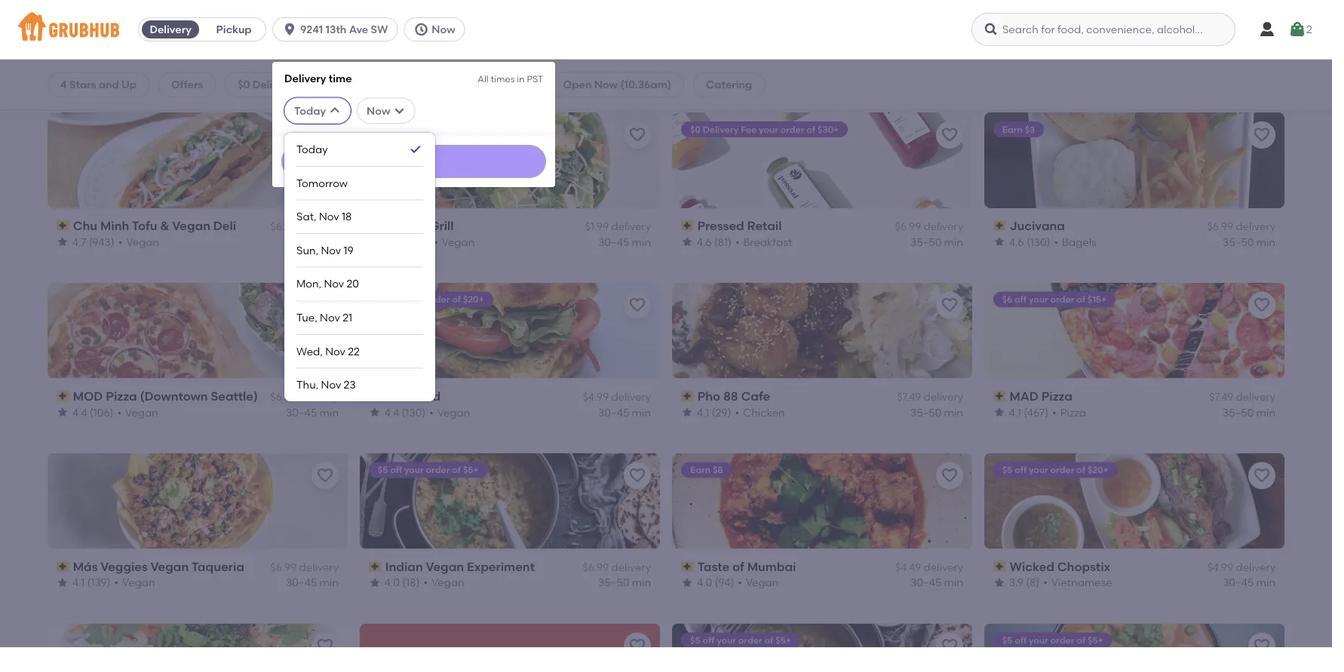 Task type: locate. For each thing, give the bounding box(es) containing it.
star icon image left 4.6 (81)
[[681, 236, 694, 248]]

1 horizontal spatial $20+
[[1088, 465, 1109, 475]]

4.7 down chu at the left top of page
[[72, 235, 86, 248]]

proceed to checkout button
[[947, 442, 1149, 469]]

list box inside main navigation navigation
[[297, 133, 423, 402]]

$6.99 delivery for jucivana
[[1208, 220, 1276, 233]]

4.7 down veggie
[[385, 235, 399, 248]]

deli
[[213, 218, 236, 233]]

0 horizontal spatial svg image
[[414, 22, 429, 37]]

star icon image for cafe red
[[369, 406, 381, 418]]

1 vertical spatial (130)
[[402, 406, 426, 419]]

4.1 down the más
[[72, 576, 85, 589]]

•
[[118, 235, 123, 248], [434, 235, 438, 248], [736, 235, 740, 248], [1055, 235, 1059, 248], [117, 406, 122, 419], [430, 406, 434, 419], [735, 406, 740, 419], [1053, 406, 1057, 419], [114, 576, 118, 589], [424, 576, 428, 589], [738, 576, 742, 589], [1044, 576, 1048, 589]]

$6.99 for chu minh tofu & vegan deli
[[271, 220, 297, 233]]

$5 off your order of $5+ down '(94)'
[[690, 635, 792, 646]]

cafe
[[385, 389, 415, 403], [741, 389, 771, 403]]

now right sw
[[432, 23, 455, 36]]

2 horizontal spatial svg image
[[393, 105, 406, 117]]

0 horizontal spatial $7.49
[[897, 391, 921, 403]]

1 vertical spatial $0
[[690, 124, 701, 135]]

to
[[1039, 449, 1050, 462]]

2 horizontal spatial now
[[594, 78, 618, 91]]

$6.99 for más veggies vegan taqueria
[[271, 561, 297, 574]]

svg image inside 2 'button'
[[1289, 20, 1307, 38]]

$6.99
[[271, 220, 297, 233], [895, 220, 921, 233], [1208, 220, 1234, 233], [271, 391, 297, 403], [271, 561, 297, 574], [583, 561, 609, 574]]

1 horizontal spatial $4.99 delivery
[[1208, 561, 1276, 574]]

$1.99 delivery
[[585, 220, 651, 233]]

1 horizontal spatial $4.99
[[1208, 561, 1234, 574]]

min
[[320, 235, 339, 248], [632, 235, 651, 248], [945, 235, 964, 248], [1257, 235, 1276, 248], [320, 406, 339, 419], [632, 406, 651, 419], [945, 406, 964, 419], [1257, 406, 1276, 419], [320, 576, 339, 589], [632, 576, 651, 589], [945, 576, 964, 589], [1257, 576, 1276, 589]]

save this restaurant image
[[629, 126, 647, 144], [1253, 126, 1272, 144], [316, 296, 334, 314], [941, 296, 959, 314], [316, 467, 334, 485], [941, 467, 959, 485], [941, 637, 959, 648]]

35–50 min
[[911, 235, 964, 248], [1223, 235, 1276, 248], [911, 406, 964, 419], [1223, 406, 1276, 419], [598, 576, 651, 589]]

4.6 down jucivana
[[1010, 235, 1025, 248]]

today inside option
[[297, 143, 328, 156]]

30–45 for mod pizza (downtown seattle)
[[286, 406, 317, 419]]

$5 off your order of $5+ down the (8)
[[1003, 635, 1104, 646]]

$5
[[378, 294, 388, 305], [378, 465, 388, 475], [1003, 465, 1013, 475], [690, 635, 701, 646], [1003, 635, 1013, 646]]

star icon image for jucivana
[[994, 236, 1006, 248]]

4.4 down cafe red
[[385, 406, 400, 419]]

pizza for mad
[[1042, 389, 1073, 403]]

4.1
[[697, 406, 709, 419], [1010, 406, 1022, 419], [72, 576, 85, 589]]

4.4
[[72, 406, 87, 419], [385, 406, 400, 419]]

your down the 4.4 (130) at the left of page
[[405, 465, 424, 475]]

$5 off your order of $20+ for chopstix
[[1003, 465, 1109, 475]]

• right '(94)'
[[738, 576, 742, 589]]

&
[[160, 218, 170, 233]]

min for cafe red
[[632, 406, 651, 419]]

$7.49 delivery
[[897, 391, 964, 403], [1210, 391, 1276, 403]]

35–50 for indian vegan experiment
[[598, 576, 630, 589]]

star icon image left the 4.0 (18)
[[369, 577, 381, 589]]

1 horizontal spatial now
[[432, 23, 455, 36]]

off right the $6
[[1015, 294, 1027, 305]]

• vegan down indian vegan experiment
[[424, 576, 465, 589]]

30–45 for más veggies vegan taqueria
[[286, 576, 317, 589]]

now right open
[[594, 78, 618, 91]]

1 horizontal spatial $7.49 delivery
[[1210, 391, 1276, 403]]

0 horizontal spatial $5+
[[463, 465, 479, 475]]

$5 off your order of $20+ for red
[[378, 294, 485, 305]]

all times in pst
[[478, 73, 543, 84]]

pizza for •
[[1061, 406, 1087, 419]]

subscription pass image left mod on the bottom of the page
[[57, 391, 70, 401]]

pizza up • pizza
[[1042, 389, 1073, 403]]

pressed retail
[[698, 218, 782, 233]]

your down to
[[1030, 465, 1049, 475]]

20
[[347, 277, 359, 290]]

mad
[[1010, 389, 1039, 403]]

pizza down mad pizza in the right bottom of the page
[[1061, 406, 1087, 419]]

earn left $8
[[690, 465, 711, 475]]

1 horizontal spatial $5 off your order of $5+
[[690, 635, 792, 646]]

0 vertical spatial earn
[[1003, 124, 1023, 135]]

star icon image left 3.9
[[994, 577, 1006, 589]]

0 horizontal spatial $4.99 delivery
[[583, 391, 651, 403]]

nov left 18
[[319, 210, 339, 223]]

0 horizontal spatial $0
[[238, 78, 250, 91]]

nov left 21
[[320, 311, 340, 324]]

(106)
[[90, 406, 114, 419]]

nov
[[319, 210, 339, 223], [321, 244, 341, 257], [324, 277, 344, 290], [320, 311, 340, 324], [325, 345, 346, 358], [321, 378, 341, 391]]

chu minh tofu & vegan deli
[[73, 218, 236, 233]]

now
[[432, 23, 455, 36], [594, 78, 618, 91], [367, 104, 390, 117]]

mad pizza
[[1010, 389, 1073, 403]]

$5 off your order of $20+ down proceed to checkout
[[1003, 465, 1109, 475]]

• right (18)
[[424, 576, 428, 589]]

$0 for $0 delivery fee your order of $30+
[[690, 124, 701, 135]]

nov left 20
[[324, 277, 344, 290]]

nov left 23
[[321, 378, 341, 391]]

4.6 left the (81)
[[697, 235, 712, 248]]

subscription pass image
[[57, 391, 70, 401], [369, 391, 382, 401], [994, 391, 1007, 401], [57, 561, 70, 572]]

1 4.6 from the left
[[697, 235, 712, 248]]

4.1 down mad
[[1010, 406, 1022, 419]]

• right (29)
[[735, 406, 740, 419]]

star icon image left 4.1 (139)
[[57, 577, 69, 589]]

• for wicked chopstix
[[1044, 576, 1048, 589]]

delivery for cafe red
[[612, 391, 651, 403]]

$20+ down 4.7 (2961) • vegan
[[463, 294, 485, 305]]

0 horizontal spatial 4.6
[[697, 235, 712, 248]]

off down the 3.9 (8)
[[1015, 635, 1027, 646]]

jucivana
[[1010, 218, 1066, 233]]

35–50 for pho 88 cafe
[[911, 406, 942, 419]]

3.9 (8)
[[1010, 576, 1040, 589]]

1 horizontal spatial svg image
[[329, 105, 341, 117]]

• vegan down tofu
[[118, 235, 159, 248]]

min for pho 88 cafe
[[945, 406, 964, 419]]

1 horizontal spatial 4.6
[[1010, 235, 1025, 248]]

subscription pass image for más veggies vegan taqueria
[[57, 561, 70, 572]]

svg image
[[282, 22, 297, 37], [329, 105, 341, 117], [393, 105, 406, 117]]

delivery for indian vegan experiment
[[612, 561, 651, 574]]

$20+ for cafe red
[[463, 294, 485, 305]]

today up tomorrow
[[297, 143, 328, 156]]

2 4.7 from the left
[[385, 235, 399, 248]]

• for indian vegan experiment
[[424, 576, 428, 589]]

4.6
[[697, 235, 712, 248], [1010, 235, 1025, 248]]

0 horizontal spatial now
[[367, 104, 390, 117]]

your right the $6
[[1029, 294, 1049, 305]]

0 horizontal spatial 4.1
[[72, 576, 85, 589]]

4.4 for mod pizza (downtown seattle)
[[72, 406, 87, 419]]

in
[[517, 73, 525, 84]]

• right (106) on the left bottom
[[117, 406, 122, 419]]

subscription pass image left taste
[[681, 561, 695, 572]]

(29)
[[712, 406, 732, 419]]

2 4.0 from the left
[[697, 576, 712, 589]]

pickup button
[[202, 17, 266, 42]]

main navigation navigation
[[0, 0, 1333, 648]]

subscription pass image left wicked
[[994, 561, 1007, 572]]

chicken
[[743, 406, 785, 419]]

nov left 19
[[321, 244, 341, 257]]

grill
[[430, 218, 454, 233]]

save this restaurant image
[[316, 126, 334, 144], [941, 126, 959, 144], [629, 296, 647, 314], [1253, 296, 1272, 314], [629, 467, 647, 485], [1253, 467, 1272, 485], [316, 637, 334, 648], [629, 637, 647, 648], [1253, 637, 1272, 648]]

up
[[122, 78, 137, 91]]

1 horizontal spatial $5 off your order of $20+
[[1003, 465, 1109, 475]]

2 horizontal spatial svg image
[[1289, 20, 1307, 38]]

2 vertical spatial now
[[367, 104, 390, 117]]

star icon image left 4.0 (94) on the bottom of the page
[[681, 577, 694, 589]]

2 $7.49 from the left
[[1210, 391, 1234, 403]]

0 horizontal spatial svg image
[[282, 22, 297, 37]]

star icon image left 4.7 (943)
[[57, 236, 69, 248]]

vegan down tofu
[[126, 235, 159, 248]]

1 cafe from the left
[[385, 389, 415, 403]]

$7.49 delivery for pho 88 cafe
[[897, 391, 964, 403]]

subscription pass image right 23
[[369, 391, 382, 401]]

4.7 (943)
[[72, 235, 115, 248]]

2 button
[[1289, 16, 1313, 43]]

0 horizontal spatial cafe
[[385, 389, 415, 403]]

1 $7.49 delivery from the left
[[897, 391, 964, 403]]

1 4.4 from the left
[[72, 406, 87, 419]]

taqueria
[[191, 559, 244, 574]]

delivery for mad pizza
[[1236, 391, 1276, 403]]

1 horizontal spatial 4.7
[[385, 235, 399, 248]]

today for "check icon"
[[297, 143, 328, 156]]

nov for mon,
[[324, 277, 344, 290]]

star icon image
[[57, 236, 69, 248], [681, 236, 694, 248], [994, 236, 1006, 248], [57, 406, 69, 418], [369, 406, 381, 418], [681, 406, 694, 418], [994, 406, 1006, 418], [57, 577, 69, 589], [369, 577, 381, 589], [681, 577, 694, 589], [994, 577, 1006, 589]]

$20+
[[463, 294, 485, 305], [1088, 465, 1109, 475]]

min for mad pizza
[[1257, 406, 1276, 419]]

(130) for jucivana
[[1027, 235, 1051, 248]]

earn
[[1003, 124, 1023, 135], [690, 465, 711, 475]]

time
[[329, 72, 352, 85]]

1 horizontal spatial $0
[[690, 124, 701, 135]]

min for más veggies vegan taqueria
[[320, 576, 339, 589]]

nov for sun,
[[321, 244, 341, 257]]

$5 for wicked chopstix
[[1003, 465, 1013, 475]]

(130) down cafe red
[[402, 406, 426, 419]]

0 vertical spatial now
[[432, 23, 455, 36]]

30–45 min for mod pizza (downtown seattle)
[[286, 406, 339, 419]]

grubhub+
[[476, 78, 529, 91]]

0 horizontal spatial 4.7
[[72, 235, 86, 248]]

subscription pass image left chu at the left top of page
[[57, 220, 70, 231]]

delivery for mod pizza (downtown seattle)
[[299, 391, 339, 403]]

30–45
[[286, 235, 317, 248], [599, 235, 630, 248], [286, 406, 317, 419], [599, 406, 630, 419], [286, 576, 317, 589], [911, 576, 942, 589], [1223, 576, 1254, 589]]

save this restaurant button
[[312, 121, 339, 149], [624, 121, 651, 149], [936, 121, 964, 149], [1249, 121, 1276, 149], [312, 292, 339, 319], [624, 292, 651, 319], [936, 292, 964, 319], [1249, 292, 1276, 319], [312, 462, 339, 489], [624, 462, 651, 489], [936, 462, 964, 489], [1249, 462, 1276, 489], [312, 633, 339, 648], [624, 633, 651, 648], [936, 633, 964, 648], [1249, 633, 1276, 648]]

0 horizontal spatial 4.0
[[385, 576, 400, 589]]

0 vertical spatial $0
[[238, 78, 250, 91]]

(943)
[[89, 235, 115, 248]]

• vegan for vegan
[[424, 576, 465, 589]]

4.4 for cafe red
[[385, 406, 400, 419]]

min for indian vegan experiment
[[632, 576, 651, 589]]

• down grill
[[434, 235, 438, 248]]

19
[[344, 244, 354, 257]]

35–50 min for pressed retail
[[911, 235, 964, 248]]

1 vertical spatial $20+
[[1088, 465, 1109, 475]]

1 4.0 from the left
[[385, 576, 400, 589]]

taste
[[698, 559, 730, 574]]

your down '(94)'
[[717, 635, 737, 646]]

off down proceed
[[1015, 465, 1027, 475]]

delivery for jucivana
[[1236, 220, 1276, 233]]

pizza up (106) on the left bottom
[[106, 389, 137, 403]]

$5 off your order of $20+ down 4.7 (2961) • vegan
[[378, 294, 485, 305]]

off down the 4.4 (130) at the left of page
[[390, 465, 403, 475]]

subscription pass image
[[57, 220, 70, 231], [681, 220, 695, 231], [994, 220, 1007, 231], [681, 391, 695, 401], [369, 561, 382, 572], [681, 561, 695, 572], [994, 561, 1007, 572]]

today for svg image associated with today
[[294, 104, 326, 117]]

• left bagels
[[1055, 235, 1059, 248]]

30–45 min for más veggies vegan taqueria
[[286, 576, 339, 589]]

taste of mumbai
[[698, 559, 796, 574]]

delivery for chu minh tofu & vegan deli
[[299, 220, 339, 233]]

svg image inside now button
[[414, 22, 429, 37]]

• vegan down red
[[430, 406, 471, 419]]

now down 30 minutes or less
[[367, 104, 390, 117]]

star icon image left 4.1 (467)
[[994, 406, 1006, 418]]

off down (2961)
[[390, 294, 403, 305]]

min for taste of mumbai
[[945, 576, 964, 589]]

(130)
[[1027, 235, 1051, 248], [402, 406, 426, 419]]

today option
[[297, 133, 423, 167]]

subscription pass image for chu minh tofu & vegan deli
[[57, 220, 70, 231]]

$7.49
[[897, 391, 921, 403], [1210, 391, 1234, 403]]

svg image down 30
[[329, 105, 341, 117]]

0 horizontal spatial $20+
[[463, 294, 485, 305]]

list box
[[297, 133, 423, 402]]

$0 for $0 delivery
[[238, 78, 250, 91]]

0 vertical spatial $20+
[[463, 294, 485, 305]]

your
[[759, 124, 779, 135], [405, 294, 424, 305], [1029, 294, 1049, 305], [405, 465, 424, 475], [1030, 465, 1049, 475], [717, 635, 737, 646], [1030, 635, 1049, 646]]

open now (10:36am)
[[563, 78, 672, 91]]

1 4.7 from the left
[[72, 235, 86, 248]]

1 horizontal spatial 4.0
[[697, 576, 712, 589]]

1 vertical spatial $4.99
[[1208, 561, 1234, 574]]

svg image down or
[[393, 105, 406, 117]]

$6.99 for indian vegan experiment
[[583, 561, 609, 574]]

4.0
[[385, 576, 400, 589], [697, 576, 712, 589]]

cafe up • chicken
[[741, 389, 771, 403]]

0 horizontal spatial earn
[[690, 465, 711, 475]]

30–45 min
[[286, 235, 339, 248], [599, 235, 651, 248], [286, 406, 339, 419], [599, 406, 651, 419], [286, 576, 339, 589], [911, 576, 964, 589], [1223, 576, 1276, 589]]

0 horizontal spatial 4.4
[[72, 406, 87, 419]]

tue, nov 21
[[297, 311, 352, 324]]

check icon image
[[408, 142, 423, 157]]

mod
[[73, 389, 103, 403]]

off for wicked
[[1015, 465, 1027, 475]]

today down delivery time
[[294, 104, 326, 117]]

nov for tue,
[[320, 311, 340, 324]]

0 horizontal spatial $5 off your order of $20+
[[378, 294, 485, 305]]

off
[[390, 294, 403, 305], [1015, 294, 1027, 305], [390, 465, 403, 475], [1015, 465, 1027, 475], [703, 635, 715, 646], [1015, 635, 1027, 646]]

2 $7.49 delivery from the left
[[1210, 391, 1276, 403]]

• right the (81)
[[736, 235, 740, 248]]

subscription pass image left the más
[[57, 561, 70, 572]]

1 horizontal spatial earn
[[1003, 124, 1023, 135]]

off down 4.0 (94) on the bottom of the page
[[703, 635, 715, 646]]

35–50 min for mad pizza
[[1223, 406, 1276, 419]]

$4.99 for wicked chopstix
[[1208, 561, 1234, 574]]

(130) down jucivana
[[1027, 235, 1051, 248]]

• vegan for pizza
[[117, 406, 158, 419]]

order
[[781, 124, 805, 135], [426, 294, 450, 305], [1051, 294, 1075, 305], [426, 465, 450, 475], [1051, 465, 1075, 475], [739, 635, 763, 646], [1051, 635, 1075, 646]]

4.7
[[72, 235, 86, 248], [385, 235, 399, 248]]

0 horizontal spatial (130)
[[402, 406, 426, 419]]

9241 13th ave sw button
[[273, 17, 404, 42]]

4.1 down pho on the right
[[697, 406, 709, 419]]

svg image
[[1289, 20, 1307, 38], [414, 22, 429, 37], [984, 22, 999, 37]]

0 vertical spatial today
[[294, 104, 326, 117]]

subscription pass image left pressed
[[681, 220, 695, 231]]

• right the (8)
[[1044, 576, 1048, 589]]

0 vertical spatial (130)
[[1027, 235, 1051, 248]]

0 horizontal spatial $4.99
[[583, 391, 609, 403]]

0 vertical spatial $4.99
[[583, 391, 609, 403]]

tomorrow
[[297, 177, 348, 189]]

sun, nov 19
[[297, 244, 354, 257]]

30 minutes or less
[[329, 78, 423, 91]]

$5 for cafe red
[[378, 294, 388, 305]]

sw
[[371, 23, 388, 36]]

star icon image left 4.4 (106)
[[57, 406, 69, 418]]

now inside now button
[[432, 23, 455, 36]]

$4.99 delivery for wicked chopstix
[[1208, 561, 1276, 574]]

• down red
[[430, 406, 434, 419]]

• right (467)
[[1053, 406, 1057, 419]]

svg image inside 9241 13th ave sw button
[[282, 22, 297, 37]]

30–45 for taste of mumbai
[[911, 576, 942, 589]]

1 horizontal spatial cafe
[[741, 389, 771, 403]]

order left $30+ at right
[[781, 124, 805, 135]]

star icon image for pressed retail
[[681, 236, 694, 248]]

1 $7.49 from the left
[[897, 391, 921, 403]]

earn left $3
[[1003, 124, 1023, 135]]

star icon image for pho 88 cafe
[[681, 406, 694, 418]]

cafe up the 4.4 (130) at the left of page
[[385, 389, 415, 403]]

$4.99 delivery
[[583, 391, 651, 403], [1208, 561, 1276, 574]]

vegan right &
[[172, 218, 211, 233]]

star icon image for mod pizza (downtown seattle)
[[57, 406, 69, 418]]

minutes
[[345, 78, 385, 91]]

• down minh
[[118, 235, 123, 248]]

delivery for pho 88 cafe
[[924, 391, 964, 403]]

1 horizontal spatial $7.49
[[1210, 391, 1234, 403]]

1 horizontal spatial (130)
[[1027, 235, 1051, 248]]

1 horizontal spatial 4.1
[[697, 406, 709, 419]]

4.0 down taste
[[697, 576, 712, 589]]

subscription pass image left indian
[[369, 561, 382, 572]]

4.4 (130)
[[385, 406, 426, 419]]

$1.99
[[585, 220, 609, 233]]

subscription pass image for taste of mumbai
[[681, 561, 695, 572]]

open
[[563, 78, 592, 91]]

list box containing today
[[297, 133, 423, 402]]

• vegan down veggies
[[114, 576, 155, 589]]

star icon image left 4.6 (130)
[[994, 236, 1006, 248]]

1 vertical spatial earn
[[690, 465, 711, 475]]

0 vertical spatial $4.99 delivery
[[583, 391, 651, 403]]

bagels
[[1063, 235, 1097, 248]]

delivery
[[299, 220, 339, 233], [612, 220, 651, 233], [924, 220, 964, 233], [1236, 220, 1276, 233], [299, 391, 339, 403], [612, 391, 651, 403], [924, 391, 964, 403], [1236, 391, 1276, 403], [299, 561, 339, 574], [612, 561, 651, 574], [924, 561, 964, 574], [1236, 561, 1276, 574]]

mon,
[[297, 277, 322, 290]]

4.1 for más veggies vegan taqueria
[[72, 576, 85, 589]]

1 vertical spatial today
[[297, 143, 328, 156]]

0 vertical spatial $5 off your order of $20+
[[378, 294, 485, 305]]

• vegan for red
[[430, 406, 471, 419]]

1 vertical spatial $5 off your order of $20+
[[1003, 465, 1109, 475]]

$20+ down checkout
[[1088, 465, 1109, 475]]

$30+
[[818, 124, 839, 135]]

$0 left fee
[[690, 124, 701, 135]]

más
[[73, 559, 98, 574]]

2 4.6 from the left
[[1010, 235, 1025, 248]]

2 4.4 from the left
[[385, 406, 400, 419]]

subscription pass image left jucivana
[[994, 220, 1007, 231]]

subscription pass image left pho on the right
[[681, 391, 695, 401]]

star icon image left the 4.4 (130) at the left of page
[[369, 406, 381, 418]]

1 vertical spatial $4.99 delivery
[[1208, 561, 1276, 574]]

1 horizontal spatial 4.4
[[385, 406, 400, 419]]

$4.99 for cafe red
[[583, 391, 609, 403]]

2 horizontal spatial 4.1
[[1010, 406, 1022, 419]]

0 horizontal spatial $7.49 delivery
[[897, 391, 964, 403]]

• for pressed retail
[[736, 235, 740, 248]]

4.1 (29)
[[697, 406, 732, 419]]



Task type: describe. For each thing, give the bounding box(es) containing it.
delivery for wicked chopstix
[[1236, 561, 1276, 574]]

2 cafe from the left
[[741, 389, 771, 403]]

30
[[329, 78, 342, 91]]

your down (2961)
[[405, 294, 424, 305]]

vegan down mod pizza (downtown seattle)
[[125, 406, 158, 419]]

• pizza
[[1053, 406, 1087, 419]]

vegan right indian
[[426, 559, 464, 574]]

22
[[348, 345, 360, 358]]

minh
[[100, 218, 129, 233]]

30–45 min for taste of mumbai
[[911, 576, 964, 589]]

$6.99 delivery for pressed retail
[[895, 220, 964, 233]]

1 horizontal spatial svg image
[[984, 22, 999, 37]]

off for cafe
[[390, 294, 403, 305]]

order down red
[[426, 465, 450, 475]]

4.7 for 4.7 (2961) • vegan
[[385, 235, 399, 248]]

mon, nov 20
[[297, 277, 359, 290]]

• for más veggies vegan taqueria
[[114, 576, 118, 589]]

order down 4.7 (2961) • vegan
[[426, 294, 450, 305]]

earn for taste of mumbai
[[690, 465, 711, 475]]

subscription pass image for mod pizza (downtown seattle)
[[57, 391, 70, 401]]

proceed
[[993, 449, 1037, 462]]

35–50 min for indian vegan experiment
[[598, 576, 651, 589]]

delivery for taste of mumbai
[[924, 561, 964, 574]]

pickup
[[216, 23, 252, 36]]

star icon image for mad pizza
[[994, 406, 1006, 418]]

min for wicked chopstix
[[1257, 576, 1276, 589]]

veggies
[[101, 559, 148, 574]]

2
[[1307, 23, 1313, 36]]

$15+
[[1088, 294, 1107, 305]]

subscription pass image for indian vegan experiment
[[369, 561, 382, 572]]

3.9
[[1010, 576, 1024, 589]]

$7.49 for pho 88 cafe
[[897, 391, 921, 403]]

order down • vietnamese
[[1051, 635, 1075, 646]]

2 horizontal spatial $5+
[[1088, 635, 1104, 646]]

• vietnamese
[[1044, 576, 1113, 589]]

$6.99 for jucivana
[[1208, 220, 1234, 233]]

• for mod pizza (downtown seattle)
[[117, 406, 122, 419]]

$6 off your order of $15+
[[1003, 294, 1107, 305]]

(2961)
[[401, 235, 431, 248]]

(130) for cafe red
[[402, 406, 426, 419]]

mod pizza (downtown seattle)
[[73, 389, 258, 403]]

retail
[[748, 218, 782, 233]]

59
[[48, 82, 64, 99]]

$6.99 for pressed retail
[[895, 220, 921, 233]]

vegan right veggies
[[151, 559, 189, 574]]

$8
[[713, 465, 723, 475]]

35–50 for pressed retail
[[911, 235, 942, 248]]

delivery for pressed retail
[[924, 220, 964, 233]]

min for pressed retail
[[945, 235, 964, 248]]

order down checkout
[[1051, 465, 1075, 475]]

indian vegan experiment
[[385, 559, 535, 574]]

1 vertical spatial now
[[594, 78, 618, 91]]

nov for thu,
[[321, 378, 341, 391]]

0 horizontal spatial $5 off your order of $5+
[[378, 465, 479, 475]]

update button
[[282, 145, 546, 178]]

min for chu minh tofu & vegan deli
[[320, 235, 339, 248]]

35–50 for mad pizza
[[1223, 406, 1254, 419]]

• for cafe red
[[430, 406, 434, 419]]

all
[[478, 73, 489, 84]]

• for mad pizza
[[1053, 406, 1057, 419]]

(94)
[[715, 576, 734, 589]]

vegan down indian vegan experiment
[[432, 576, 465, 589]]

earn $3
[[1003, 124, 1036, 135]]

wed,
[[297, 345, 323, 358]]

your down the (8)
[[1030, 635, 1049, 646]]

4.6 (130)
[[1010, 235, 1051, 248]]

4.1 (139)
[[72, 576, 110, 589]]

(downtown
[[140, 389, 208, 403]]

update
[[397, 156, 431, 167]]

thu,
[[297, 378, 319, 391]]

4.1 for pho 88 cafe
[[697, 406, 709, 419]]

$4.49 delivery
[[896, 561, 964, 574]]

21
[[343, 311, 352, 324]]

checkout
[[1053, 449, 1103, 462]]

pressed
[[698, 218, 745, 233]]

9241 13th ave sw
[[300, 23, 388, 36]]

1 horizontal spatial $5+
[[776, 635, 792, 646]]

svg image for today
[[329, 105, 341, 117]]

• bagels
[[1055, 235, 1097, 248]]

• for taste of mumbai
[[738, 576, 742, 589]]

4.0 (94)
[[697, 576, 734, 589]]

star icon image for wicked chopstix
[[994, 577, 1006, 589]]

• for pho 88 cafe
[[735, 406, 740, 419]]

vietnamese
[[1052, 576, 1113, 589]]

vegan down mumbai
[[746, 576, 779, 589]]

times
[[491, 73, 515, 84]]

$7.49 for mad pizza
[[1210, 391, 1234, 403]]

fee
[[741, 124, 757, 135]]

ave
[[349, 23, 368, 36]]

30–45 for chu minh tofu & vegan deli
[[286, 235, 317, 248]]

min for jucivana
[[1257, 235, 1276, 248]]

4.1 (467)
[[1010, 406, 1049, 419]]

nov for wed,
[[325, 345, 346, 358]]

stars
[[69, 78, 96, 91]]

veggie
[[385, 218, 427, 233]]

off for indian
[[390, 465, 403, 475]]

star icon image for chu minh tofu & vegan deli
[[57, 236, 69, 248]]

más veggies vegan taqueria
[[73, 559, 244, 574]]

• vegan for minh
[[118, 235, 159, 248]]

svg image for now
[[414, 22, 429, 37]]

$5 for indian vegan experiment
[[378, 465, 388, 475]]

• for chu minh tofu & vegan deli
[[118, 235, 123, 248]]

svg image for now
[[393, 105, 406, 117]]

breakfast
[[744, 235, 793, 248]]

• chicken
[[735, 406, 785, 419]]

$4.49
[[896, 561, 921, 574]]

star icon image for taste of mumbai
[[681, 577, 694, 589]]

$0 delivery
[[238, 78, 294, 91]]

off for mad
[[1015, 294, 1027, 305]]

subscription pass image for cafe red
[[369, 391, 382, 401]]

wicked chopstix
[[1010, 559, 1111, 574]]

(8)
[[1027, 576, 1040, 589]]

4.6 (81)
[[697, 235, 732, 248]]

tofu
[[132, 218, 157, 233]]

subscription pass image for mad pizza
[[994, 391, 1007, 401]]

$6.99 delivery for indian vegan experiment
[[583, 561, 651, 574]]

veggie grill
[[385, 218, 454, 233]]

vegan down veggies
[[122, 576, 155, 589]]

less
[[401, 78, 423, 91]]

30–45 min for wicked chopstix
[[1223, 576, 1276, 589]]

your right fee
[[759, 124, 779, 135]]

18
[[342, 210, 352, 223]]

• vegan for veggies
[[114, 576, 155, 589]]

$0 delivery fee your order of $30+
[[690, 124, 839, 135]]

chopstix
[[1058, 559, 1111, 574]]

35–50 min for pho 88 cafe
[[911, 406, 964, 419]]

30–45 min for chu minh tofu & vegan deli
[[286, 235, 339, 248]]

$6.99 delivery for chu minh tofu & vegan deli
[[271, 220, 339, 233]]

subscription pass image for wicked chopstix
[[994, 561, 1007, 572]]

4.6 for pressed retail
[[697, 235, 712, 248]]

wed, nov 22
[[297, 345, 360, 358]]

4.4 (106)
[[72, 406, 114, 419]]

4
[[60, 78, 67, 91]]

pst
[[527, 73, 543, 84]]

svg image for 2
[[1289, 20, 1307, 38]]

chu
[[73, 218, 97, 233]]

30–45 for wicked chopstix
[[1223, 576, 1254, 589]]

59 results
[[48, 82, 112, 99]]

4.7 for 4.7 (943)
[[72, 235, 86, 248]]

order down taste of mumbai
[[739, 635, 763, 646]]

• for jucivana
[[1055, 235, 1059, 248]]

min for mod pizza (downtown seattle)
[[320, 406, 339, 419]]

sat, nov 18
[[297, 210, 352, 223]]

cafe red
[[385, 389, 441, 403]]

offers
[[171, 78, 203, 91]]

sat,
[[297, 210, 317, 223]]

vegan down grill
[[442, 235, 475, 248]]

88
[[724, 389, 738, 403]]

subscription pass image for pressed retail
[[681, 220, 695, 231]]

35–50 min for jucivana
[[1223, 235, 1276, 248]]

$6.99 delivery for mod pizza (downtown seattle)
[[271, 391, 339, 403]]

or
[[388, 78, 398, 91]]

$3
[[1025, 124, 1036, 135]]

thu, nov 23
[[297, 378, 356, 391]]

delivery inside button
[[150, 23, 191, 36]]

order left "$15+" in the top of the page
[[1051, 294, 1075, 305]]

35–50 for jucivana
[[1223, 235, 1254, 248]]

30–45 for cafe red
[[599, 406, 630, 419]]

wicked
[[1010, 559, 1055, 574]]

subscription pass image for jucivana
[[994, 220, 1007, 231]]

proceed to checkout
[[993, 449, 1103, 462]]

pizza for mod
[[106, 389, 137, 403]]

4.1 for mad pizza
[[1010, 406, 1022, 419]]

nov for sat,
[[319, 210, 339, 223]]

pho
[[698, 389, 721, 403]]

(467)
[[1024, 406, 1049, 419]]

now button
[[404, 17, 471, 42]]

• vegan for of
[[738, 576, 779, 589]]

2 horizontal spatial $5 off your order of $5+
[[1003, 635, 1104, 646]]

vegan down red
[[438, 406, 471, 419]]



Task type: vqa. For each thing, say whether or not it's contained in the screenshot.
the
no



